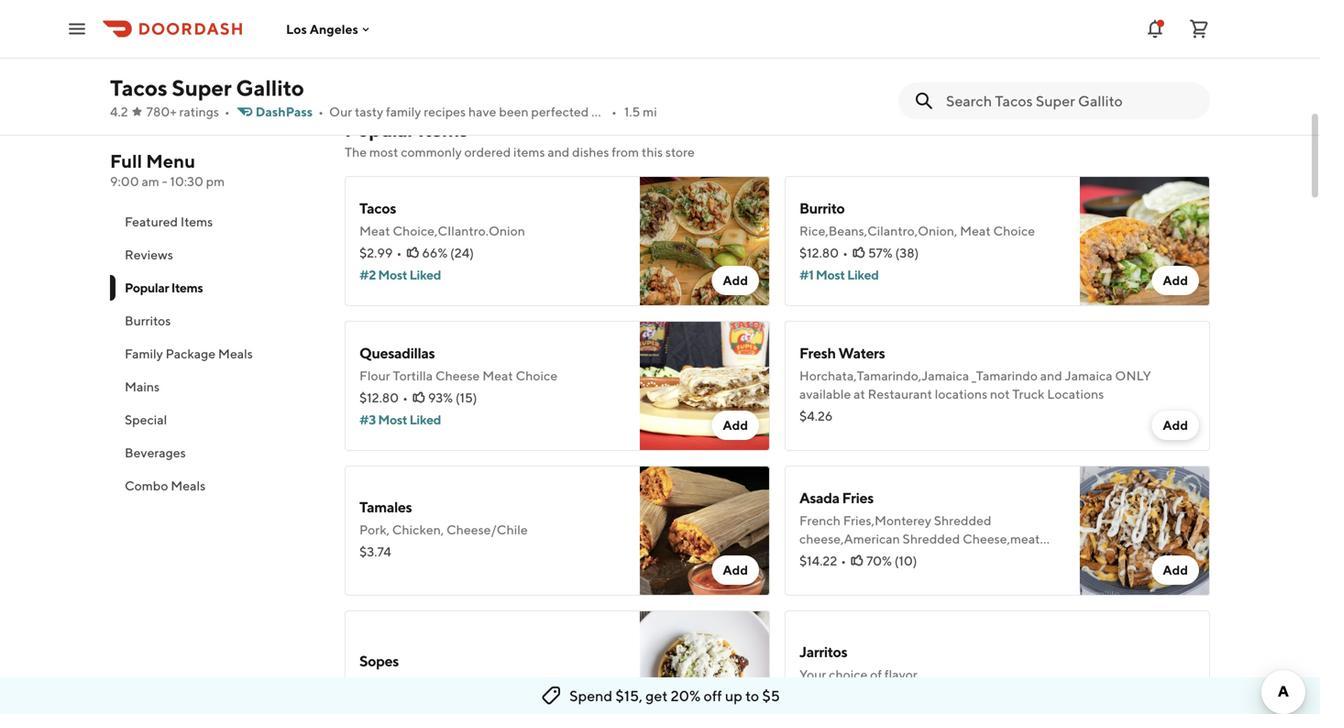 Task type: vqa. For each thing, say whether or not it's contained in the screenshot.
Burrito
yes



Task type: describe. For each thing, give the bounding box(es) containing it.
tamales
[[359, 498, 412, 516]]

am
[[142, 174, 159, 189]]

popular items the most commonly ordered items and dishes from this store
[[345, 117, 695, 160]]

burrito
[[799, 199, 845, 217]]

your
[[799, 667, 826, 682]]

$2.99 •
[[359, 245, 402, 260]]

from
[[612, 144, 639, 160]]

ratings
[[179, 104, 219, 119]]

of
[[870, 667, 882, 682]]

meals inside button
[[218, 346, 253, 361]]

burrito rice,beans,cilantro,onion, meat choice
[[799, 199, 1035, 238]]

$12.80 • for quesadillas
[[359, 390, 408, 405]]

add for tacos
[[723, 273, 748, 288]]

(24)
[[450, 245, 474, 260]]

$12.80 for quesadillas
[[359, 390, 399, 405]]

add button for tamales
[[712, 556, 759, 585]]

$5
[[762, 687, 780, 704]]

burritos
[[125, 313, 171, 328]]

cream,jalapenos
[[929, 550, 1030, 565]]

• left doordash
[[1062, 10, 1067, 23]]

1 vertical spatial shredded
[[903, 531, 960, 546]]

cheese/chile
[[446, 522, 528, 537]]

only
[[1115, 368, 1151, 383]]

meat inside tacos meat choice,cilantro.onion
[[359, 223, 390, 238]]

tortilla
[[393, 368, 433, 383]]

combo meals button
[[110, 469, 323, 502]]

menu
[[146, 150, 195, 172]]

• up #3 most liked
[[403, 390, 408, 405]]

most for tacos
[[378, 267, 407, 282]]

66% (24)
[[422, 245, 474, 260]]

popular items
[[125, 280, 203, 295]]

sopes image
[[640, 611, 770, 714]]

• right dashpass at the left top of page
[[318, 104, 324, 119]]

choice,cilantro.onion
[[393, 223, 525, 238]]

open menu image
[[66, 18, 88, 40]]

off
[[704, 687, 722, 704]]

tacos meat choice,cilantro.onion
[[359, 199, 525, 238]]

93%
[[428, 390, 453, 405]]

popular for popular items
[[125, 280, 169, 295]]

reviews
[[125, 247, 173, 262]]

add inside 'fresh waters horchata,tamarindo,jamaica  _tamarindo and jamaica only available at restaurant locations not truck locations $4.26 add'
[[1163, 418, 1188, 433]]

meat inside burrito rice,beans,cilantro,onion, meat choice
[[960, 223, 991, 238]]

spend
[[569, 687, 613, 704]]

-
[[162, 174, 167, 189]]

order
[[1122, 10, 1152, 23]]

asada fries image
[[1080, 466, 1210, 596]]

dashpass
[[256, 104, 313, 119]]

0 vertical spatial shredded
[[934, 513, 991, 528]]

items
[[513, 144, 545, 160]]

• up #1 most liked
[[843, 245, 848, 260]]

#3
[[359, 412, 376, 427]]

Item Search search field
[[946, 91, 1195, 111]]

up
[[725, 687, 742, 704]]

1.5
[[624, 104, 640, 119]]

jamaica
[[1065, 368, 1113, 383]]

cheese
[[435, 368, 480, 383]]

780+ ratings •
[[146, 104, 230, 119]]

items for popular items the most commonly ordered items and dishes from this store
[[418, 117, 468, 141]]

full
[[110, 150, 142, 172]]

pm
[[206, 174, 225, 189]]

tacos super gallito
[[110, 75, 304, 101]]

flour
[[359, 368, 390, 383]]

add for burrito
[[1163, 273, 1188, 288]]

full menu 9:00 am - 10:30 pm
[[110, 150, 225, 189]]

tacos for tacos meat choice,cilantro.onion
[[359, 199, 396, 217]]

gallito
[[236, 75, 304, 101]]

angeles
[[310, 21, 358, 36]]

family package meals button
[[110, 337, 323, 370]]

locations
[[1047, 386, 1104, 402]]

featured
[[125, 214, 178, 229]]

liked for burrito
[[847, 267, 879, 282]]

most for burrito
[[816, 267, 845, 282]]

choice
[[829, 667, 868, 682]]

super
[[172, 75, 232, 101]]

jarritos your choice of flavor.
[[799, 643, 920, 682]]

#2
[[359, 267, 376, 282]]

add for tamales
[[723, 562, 748, 578]]

57%
[[868, 245, 893, 260]]

ordered
[[464, 144, 511, 160]]

items for featured items
[[181, 214, 213, 229]]

meat inside quesadillas flour tortilla cheese meat choice
[[482, 368, 513, 383]]

$4.26
[[799, 408, 833, 424]]

most for quesadillas
[[378, 412, 407, 427]]

#2 most liked
[[359, 267, 441, 282]]

family
[[125, 346, 163, 361]]

cheese,meat
[[963, 531, 1040, 546]]

available
[[799, 386, 851, 402]]

dashpass •
[[256, 104, 324, 119]]

66%
[[422, 245, 448, 260]]

choice inside burrito rice,beans,cilantro,onion, meat choice
[[993, 223, 1035, 238]]

quesadillas
[[359, 344, 435, 362]]

asada fries french fries,monterey shredded cheese,american shredded cheese,meat choice, mexican sour cream,jalapenos
[[799, 489, 1040, 565]]

add button for burrito
[[1152, 266, 1199, 295]]

special button
[[110, 403, 323, 436]]

not
[[990, 386, 1010, 402]]

popular for popular items the most commonly ordered items and dishes from this store
[[345, 117, 414, 141]]

special
[[125, 412, 167, 427]]

fresh
[[799, 344, 836, 362]]

(10)
[[894, 553, 917, 568]]

locations
[[935, 386, 988, 402]]

meals inside "button"
[[171, 478, 206, 493]]

mains button
[[110, 370, 323, 403]]

chicken,
[[392, 522, 444, 537]]

• right ratings
[[225, 104, 230, 119]]

items for popular items
[[171, 280, 203, 295]]

#1 most liked
[[799, 267, 879, 282]]

los angeles button
[[286, 21, 373, 36]]

• doordash order
[[1062, 10, 1152, 23]]

this
[[642, 144, 663, 160]]

tamales image
[[640, 466, 770, 596]]



Task type: locate. For each thing, give the bounding box(es) containing it.
$12.80 up #1 in the right top of the page
[[799, 245, 839, 260]]

items inside "popular items the most commonly ordered items and dishes from this store"
[[418, 117, 468, 141]]

store
[[665, 144, 695, 160]]

restaurant
[[868, 386, 932, 402]]

items down reviews button
[[171, 280, 203, 295]]

items
[[418, 117, 468, 141], [181, 214, 213, 229], [171, 280, 203, 295]]

0 horizontal spatial meat
[[359, 223, 390, 238]]

liked down 66%
[[409, 267, 441, 282]]

• left the 1.5 at the top left of page
[[612, 104, 617, 119]]

1 vertical spatial choice
[[516, 368, 558, 383]]

items inside button
[[181, 214, 213, 229]]

meals
[[218, 346, 253, 361], [171, 478, 206, 493]]

choice inside quesadillas flour tortilla cheese meat choice
[[516, 368, 558, 383]]

beverages button
[[110, 436, 323, 469]]

jarritos
[[799, 643, 847, 660]]

_tamarindo
[[972, 368, 1038, 383]]

0 horizontal spatial meals
[[171, 478, 206, 493]]

$12.80 • for burrito
[[799, 245, 848, 260]]

liked for quesadillas
[[409, 412, 441, 427]]

tamales pork, chicken, cheese/chile $3.74
[[359, 498, 528, 559]]

items up 'commonly'
[[418, 117, 468, 141]]

waters
[[838, 344, 885, 362]]

0 vertical spatial items
[[418, 117, 468, 141]]

add button for asada fries
[[1152, 556, 1199, 585]]

most right #3
[[378, 412, 407, 427]]

0 horizontal spatial and
[[548, 144, 570, 160]]

$2.99
[[359, 245, 393, 260]]

$12.80
[[799, 245, 839, 260], [359, 390, 399, 405]]

0 horizontal spatial popular
[[125, 280, 169, 295]]

$12.80 for burrito
[[799, 245, 839, 260]]

mexican
[[847, 550, 896, 565]]

burrito image
[[1080, 176, 1210, 306]]

#3 most liked
[[359, 412, 441, 427]]

meat
[[359, 223, 390, 238], [960, 223, 991, 238], [482, 368, 513, 383]]

and up 'truck'
[[1040, 368, 1062, 383]]

add button for tacos
[[712, 266, 759, 295]]

0 horizontal spatial $12.80
[[359, 390, 399, 405]]

popular up most on the left of the page
[[345, 117, 414, 141]]

tacos up $2.99
[[359, 199, 396, 217]]

beverages
[[125, 445, 186, 460]]

liked for tacos
[[409, 267, 441, 282]]

20%
[[671, 687, 701, 704]]

1 vertical spatial meals
[[171, 478, 206, 493]]

• down cheese,american
[[841, 553, 846, 568]]

1 horizontal spatial tacos
[[359, 199, 396, 217]]

$14.22 •
[[799, 553, 846, 568]]

#1
[[799, 267, 814, 282]]

2 horizontal spatial meat
[[960, 223, 991, 238]]

2 vertical spatial items
[[171, 280, 203, 295]]

rice,beans,cilantro,onion,
[[799, 223, 957, 238]]

and inside "popular items the most commonly ordered items and dishes from this store"
[[548, 144, 570, 160]]

1 vertical spatial $12.80
[[359, 390, 399, 405]]

tacos image
[[640, 176, 770, 306]]

0 items, open order cart image
[[1188, 18, 1210, 40]]

$12.80 down flour
[[359, 390, 399, 405]]

0 vertical spatial and
[[548, 144, 570, 160]]

dishes
[[572, 144, 609, 160]]

most right #2
[[378, 267, 407, 282]]

add button for quesadillas
[[712, 411, 759, 440]]

add for quesadillas
[[723, 418, 748, 433]]

spend $15, get 20% off up to $5
[[569, 687, 780, 704]]

0 horizontal spatial $12.80 •
[[359, 390, 408, 405]]

sour
[[899, 550, 926, 565]]

57% (38)
[[868, 245, 919, 260]]

french
[[799, 513, 841, 528]]

truck
[[1012, 386, 1045, 402]]

0 vertical spatial $12.80 •
[[799, 245, 848, 260]]

$12.80 • down flour
[[359, 390, 408, 405]]

shredded up cream,jalapenos at the bottom of page
[[934, 513, 991, 528]]

1 horizontal spatial meals
[[218, 346, 253, 361]]

0 vertical spatial meals
[[218, 346, 253, 361]]

commonly
[[401, 144, 462, 160]]

doordash
[[1069, 10, 1120, 23]]

780+
[[146, 104, 177, 119]]

1 vertical spatial and
[[1040, 368, 1062, 383]]

popular inside "popular items the most commonly ordered items and dishes from this store"
[[345, 117, 414, 141]]

9:00
[[110, 174, 139, 189]]

shredded up 'sour'
[[903, 531, 960, 546]]

• 1.5 mi
[[612, 104, 657, 119]]

$3.74
[[359, 544, 391, 559]]

•
[[1062, 10, 1067, 23], [225, 104, 230, 119], [318, 104, 324, 119], [612, 104, 617, 119], [396, 245, 402, 260], [843, 245, 848, 260], [403, 390, 408, 405], [841, 553, 846, 568]]

0 vertical spatial $12.80
[[799, 245, 839, 260]]

burritos button
[[110, 304, 323, 337]]

0 horizontal spatial choice
[[516, 368, 558, 383]]

tacos up '4.2' at the top left
[[110, 75, 167, 101]]

0 vertical spatial choice
[[993, 223, 1035, 238]]

1 vertical spatial $12.80 •
[[359, 390, 408, 405]]

1 horizontal spatial popular
[[345, 117, 414, 141]]

most
[[378, 267, 407, 282], [816, 267, 845, 282], [378, 412, 407, 427]]

and inside 'fresh waters horchata,tamarindo,jamaica  _tamarindo and jamaica only available at restaurant locations not truck locations $4.26 add'
[[1040, 368, 1062, 383]]

0 horizontal spatial tacos
[[110, 75, 167, 101]]

choice,
[[799, 550, 844, 565]]

1 vertical spatial popular
[[125, 280, 169, 295]]

1 horizontal spatial $12.80 •
[[799, 245, 848, 260]]

and right the items
[[548, 144, 570, 160]]

popular up burritos
[[125, 280, 169, 295]]

mains
[[125, 379, 160, 394]]

1 horizontal spatial choice
[[993, 223, 1035, 238]]

the
[[345, 144, 367, 160]]

get
[[645, 687, 668, 704]]

4.2
[[110, 104, 128, 119]]

10:30
[[170, 174, 203, 189]]

• up #2 most liked
[[396, 245, 402, 260]]

los angeles
[[286, 21, 358, 36]]

1 vertical spatial items
[[181, 214, 213, 229]]

cheese,american
[[799, 531, 900, 546]]

1 horizontal spatial and
[[1040, 368, 1062, 383]]

liked down 93%
[[409, 412, 441, 427]]

combo
[[125, 478, 168, 493]]

and
[[548, 144, 570, 160], [1040, 368, 1062, 383]]

most right #1 in the right top of the page
[[816, 267, 845, 282]]

fresh waters horchata,tamarindo,jamaica  _tamarindo and jamaica only available at restaurant locations not truck locations $4.26 add
[[799, 344, 1188, 433]]

package
[[166, 346, 216, 361]]

1 vertical spatial tacos
[[359, 199, 396, 217]]

quesadillas image
[[640, 321, 770, 451]]

$12.80 •
[[799, 245, 848, 260], [359, 390, 408, 405]]

1 horizontal spatial meat
[[482, 368, 513, 383]]

tacos inside tacos meat choice,cilantro.onion
[[359, 199, 396, 217]]

combo meals
[[125, 478, 206, 493]]

0 vertical spatial popular
[[345, 117, 414, 141]]

items up reviews button
[[181, 214, 213, 229]]

family package meals
[[125, 346, 253, 361]]

liked down 57% in the right of the page
[[847, 267, 879, 282]]

0 vertical spatial tacos
[[110, 75, 167, 101]]

$12.80 • up #1 most liked
[[799, 245, 848, 260]]

1 horizontal spatial $12.80
[[799, 245, 839, 260]]

tacos for tacos super gallito
[[110, 75, 167, 101]]

los
[[286, 21, 307, 36]]

horchata,tamarindo,jamaica
[[799, 368, 969, 383]]

notification bell image
[[1144, 18, 1166, 40]]

meals down burritos "button"
[[218, 346, 253, 361]]

add for asada fries
[[1163, 562, 1188, 578]]

(38)
[[895, 245, 919, 260]]

70%
[[866, 553, 892, 568]]

meals right combo
[[171, 478, 206, 493]]

(15)
[[455, 390, 477, 405]]

sopes
[[359, 652, 399, 670]]

fries,monterey
[[843, 513, 931, 528]]

quesadillas flour tortilla cheese meat choice
[[359, 344, 558, 383]]



